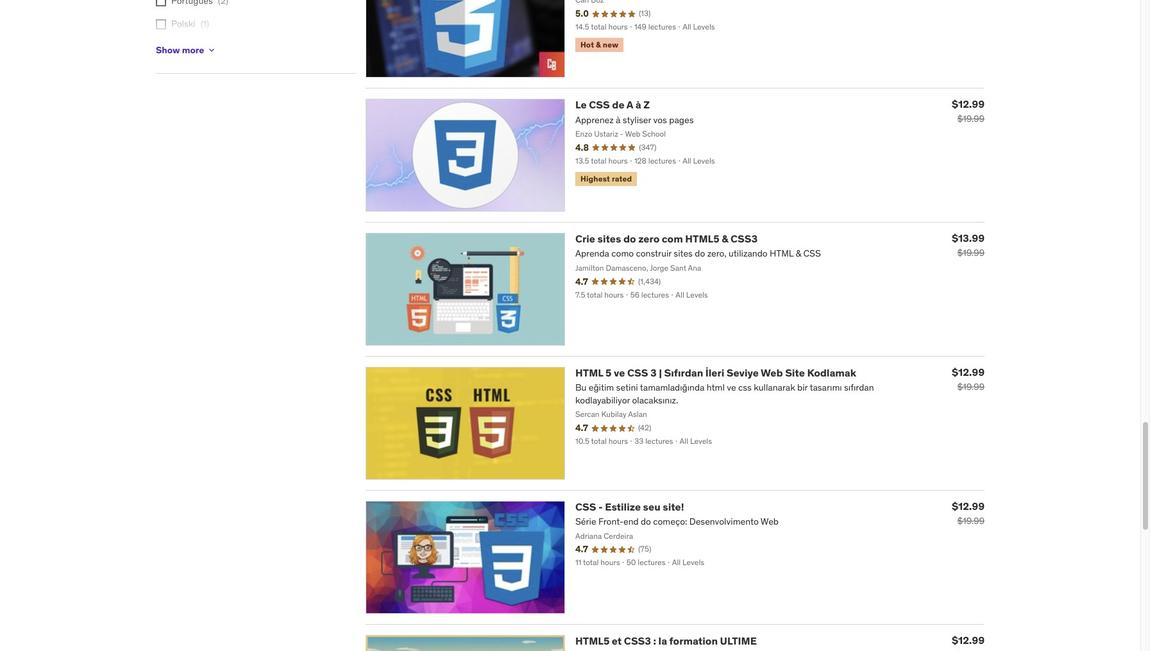 Task type: describe. For each thing, give the bounding box(es) containing it.
html5 et css3 : la formation ultime
[[576, 635, 757, 647]]

$12.99 $19.99 for css - estilize seu site!
[[952, 500, 985, 527]]

$19.99 for crie sites do zero com html5 & css3
[[958, 247, 985, 259]]

0 vertical spatial xsmall image
[[156, 0, 166, 7]]

$13.99
[[952, 232, 985, 245]]

more
[[182, 44, 204, 56]]

le
[[576, 98, 587, 111]]

kodlamak
[[808, 366, 857, 379]]

4 $12.99 from the top
[[952, 634, 985, 647]]

$19.99 for html 5 ve css 3 | sıfırdan i̇leri seviye web site kodlamak
[[958, 381, 985, 393]]

1 vertical spatial xsmall image
[[156, 19, 166, 29]]

$12.99 for html 5 ve css 3 | sıfırdan i̇leri seviye web site kodlamak
[[952, 366, 985, 379]]

com
[[662, 232, 683, 245]]

$13.99 $19.99
[[952, 232, 985, 259]]

sites
[[598, 232, 622, 245]]

polski (1)
[[171, 18, 209, 29]]

z
[[644, 98, 650, 111]]

0 vertical spatial css
[[589, 98, 610, 111]]

site!
[[663, 500, 685, 513]]

5
[[606, 366, 612, 379]]

html5 et css3 : la formation ultime link
[[576, 635, 757, 647]]

le css de a à z
[[576, 98, 650, 111]]

$12.99 $19.99 for html 5 ve css 3 | sıfırdan i̇leri seviye web site kodlamak
[[952, 366, 985, 393]]

css - estilize seu site! link
[[576, 500, 685, 513]]

de
[[612, 98, 625, 111]]

do
[[624, 232, 636, 245]]

et
[[612, 635, 622, 647]]

seu
[[643, 500, 661, 513]]

sıfırdan
[[665, 366, 704, 379]]

română
[[171, 41, 204, 52]]

$12.99 for le css de a à z
[[952, 98, 985, 111]]

crie sites do zero com html5 & css3
[[576, 232, 758, 245]]

show
[[156, 44, 180, 56]]



Task type: vqa. For each thing, say whether or not it's contained in the screenshot.
'high'
no



Task type: locate. For each thing, give the bounding box(es) containing it.
2 $12.99 from the top
[[952, 366, 985, 379]]

-
[[599, 500, 603, 513]]

xsmall image inside show more button
[[207, 45, 217, 55]]

1 $19.99 from the top
[[958, 113, 985, 125]]

3
[[651, 366, 657, 379]]

le css de a à z link
[[576, 98, 650, 111]]

1 vertical spatial css3
[[624, 635, 651, 647]]

$19.99
[[958, 113, 985, 125], [958, 247, 985, 259], [958, 381, 985, 393], [958, 515, 985, 527]]

$12.99
[[952, 98, 985, 111], [952, 366, 985, 379], [952, 500, 985, 513], [952, 634, 985, 647]]

css
[[589, 98, 610, 111], [628, 366, 648, 379], [576, 500, 597, 513]]

1 vertical spatial css
[[628, 366, 648, 379]]

:
[[654, 635, 657, 647]]

crie
[[576, 232, 596, 245]]

crie sites do zero com html5 & css3 link
[[576, 232, 758, 245]]

3 $12.99 $19.99 from the top
[[952, 500, 985, 527]]

xsmall image left the polski
[[156, 19, 166, 29]]

2 $19.99 from the top
[[958, 247, 985, 259]]

html5
[[686, 232, 720, 245], [576, 635, 610, 647]]

css - estilize seu site!
[[576, 500, 685, 513]]

0 vertical spatial $12.99 $19.99
[[952, 98, 985, 125]]

$19.99 inside the $13.99 $19.99
[[958, 247, 985, 259]]

zero
[[639, 232, 660, 245]]

2 vertical spatial css
[[576, 500, 597, 513]]

estilize
[[605, 500, 641, 513]]

xsmall image
[[156, 0, 166, 7], [156, 19, 166, 29], [207, 45, 217, 55]]

html
[[576, 366, 604, 379]]

0 vertical spatial css3
[[731, 232, 758, 245]]

css3 right &
[[731, 232, 758, 245]]

formation
[[670, 635, 718, 647]]

$12.99 $19.99
[[952, 98, 985, 125], [952, 366, 985, 393], [952, 500, 985, 527]]

(1)
[[201, 18, 209, 29]]

ultime
[[720, 635, 757, 647]]

html5 left &
[[686, 232, 720, 245]]

3 $19.99 from the top
[[958, 381, 985, 393]]

$19.99 for le css de a à z
[[958, 113, 985, 125]]

css right le
[[589, 98, 610, 111]]

html 5 ve css 3 | sıfırdan i̇leri seviye web site kodlamak
[[576, 366, 857, 379]]

css left "3"
[[628, 366, 648, 379]]

1 $12.99 from the top
[[952, 98, 985, 111]]

$12.99 $19.99 for le css de a à z
[[952, 98, 985, 125]]

seviye
[[727, 366, 759, 379]]

2 $12.99 $19.99 from the top
[[952, 366, 985, 393]]

1 vertical spatial html5
[[576, 635, 610, 647]]

css left -
[[576, 500, 597, 513]]

web
[[761, 366, 783, 379]]

xsmall image right more
[[207, 45, 217, 55]]

css3 left :
[[624, 635, 651, 647]]

xsmall image up show
[[156, 0, 166, 7]]

&
[[722, 232, 729, 245]]

1 vertical spatial $12.99 $19.99
[[952, 366, 985, 393]]

show more button
[[156, 37, 217, 63]]

4 $19.99 from the top
[[958, 515, 985, 527]]

0 vertical spatial html5
[[686, 232, 720, 245]]

html 5 ve css 3 | sıfırdan i̇leri seviye web site kodlamak link
[[576, 366, 857, 379]]

$12.99 for css - estilize seu site!
[[952, 500, 985, 513]]

1 horizontal spatial html5
[[686, 232, 720, 245]]

|
[[659, 366, 662, 379]]

i̇leri
[[706, 366, 725, 379]]

2 vertical spatial $12.99 $19.99
[[952, 500, 985, 527]]

2 vertical spatial xsmall image
[[207, 45, 217, 55]]

à
[[636, 98, 642, 111]]

css3
[[731, 232, 758, 245], [624, 635, 651, 647]]

html5 left et
[[576, 635, 610, 647]]

ve
[[614, 366, 625, 379]]

show more
[[156, 44, 204, 56]]

1 horizontal spatial css3
[[731, 232, 758, 245]]

a
[[627, 98, 634, 111]]

0 horizontal spatial html5
[[576, 635, 610, 647]]

3 $12.99 from the top
[[952, 500, 985, 513]]

polski
[[171, 18, 196, 29]]

0 horizontal spatial css3
[[624, 635, 651, 647]]

1 $12.99 $19.99 from the top
[[952, 98, 985, 125]]

la
[[659, 635, 667, 647]]

site
[[786, 366, 805, 379]]

$19.99 for css - estilize seu site!
[[958, 515, 985, 527]]



